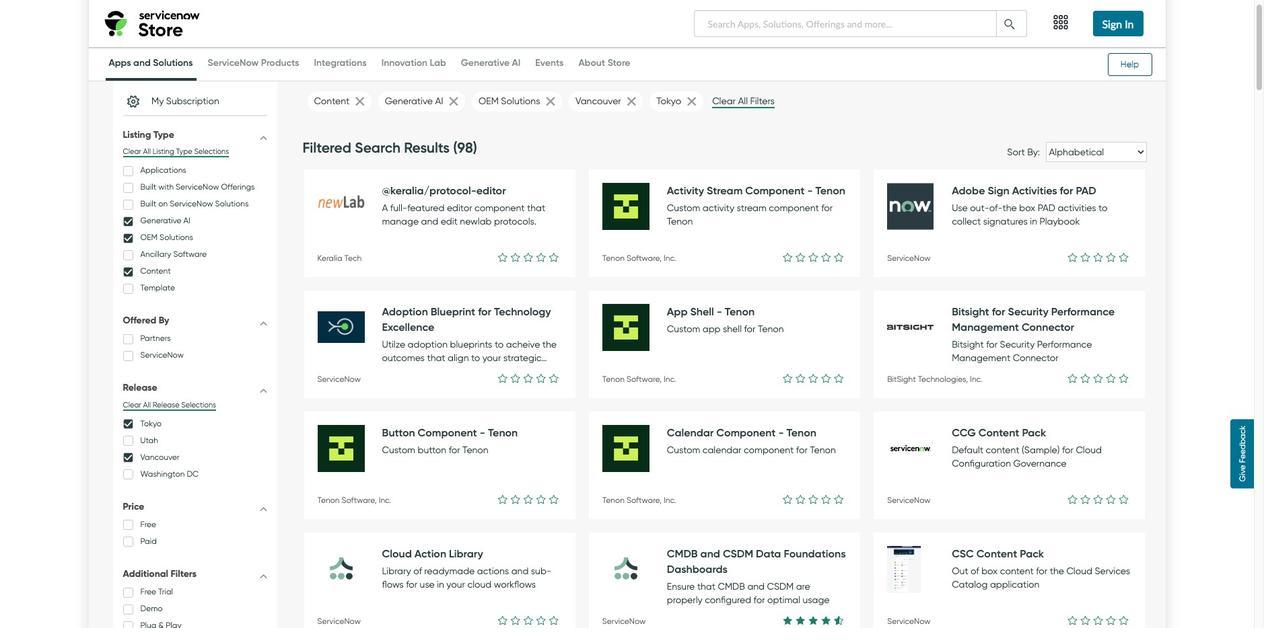 Task type: describe. For each thing, give the bounding box(es) containing it.
for inside csc content pack out of box content for the cloud services catalog application
[[1036, 566, 1048, 578]]

keralia
[[317, 253, 342, 263]]

of for action
[[414, 566, 422, 578]]

to inside adoption blueprint for technology excellence these adoption blueprints can be used to address your organizational needs for achieving business growth. each blueprint focuses on a strategic priority. it suggests applications and plugins best suited for your business goal.
[[488, 324, 497, 335]]

app by company servicenow element for adobe sign activities for pad
[[888, 253, 931, 263]]

adoption blueprint for technology excellence utilze adoption blueprints to acheive the outcomes that align to your strategic…
[[382, 305, 557, 364]]

activity for activity stream component - tenon custom activity stream component for tenon
[[703, 203, 735, 214]]

1 built from the top
[[140, 182, 156, 192]]

bitsight
[[888, 374, 916, 384]]

library for cloud action library library of readymade actions and sub- flows for use in your cloud workflows
[[449, 547, 483, 561]]

top
[[732, 337, 747, 349]]

navigation.
[[789, 337, 838, 349]]

cloud inside cloud action library library of readymade actions and sub- flows for use in your cloud workflows
[[382, 547, 412, 561]]

data for cmdb and csdm data foundations dashboards ensure that cmdb and csdm are properly configured for optimal usage
[[756, 547, 781, 561]]

achieving
[[425, 337, 466, 349]]

stream for activity stream component - tenon custom activity stream component for displaying comments, attachments, and record updates in a view in ui builder for tenon
[[672, 203, 702, 214]]

the inside adoption blueprint for technology excellence utilze adoption blueprints to acheive the outcomes that align to your strategic…
[[543, 339, 557, 351]]

signatures inside the adobe sign activities for pad use out-of-the box pad activities to collect signatures in playbook
[[984, 216, 1028, 227]]

use inside csc content pack this application provides content for use with the cloud services catalog application.this app comprises readymade catalog items suitable for use, with inbuilt governance policies and actions to deliver end-to-end governed deployment workflow.
[[1047, 566, 1062, 578]]

software, for button component - tenon
[[342, 496, 377, 506]]

1 star image from the left
[[783, 614, 793, 628]]

inc. for app
[[664, 374, 676, 384]]

displaying inside activity stream component - tenon custom activity stream component for displaying comments, attachments, and record updates in a view in ui builder for tenon
[[771, 203, 815, 214]]

app by company servicenow element for ccg content pack
[[888, 496, 931, 506]]

release inside dropdown button
[[123, 382, 157, 394]]

servicenow inside partners servicenow
[[140, 350, 184, 361]]

and inside cloud action library library of readymade actions and sub- flows for use in your cloud workflows
[[512, 566, 529, 578]]

servicenow store home image
[[102, 7, 207, 40]]

(pad)
[[981, 229, 1003, 241]]

pack for csc content pack this application provides content for use with the cloud services catalog application.this app comprises readymade catalog items suitable for use, with inbuilt governance policies and actions to deliver end-to-end governed deployment workflow.
[[956, 547, 980, 561]]

app by company tenon software, inc. element for calendar
[[603, 496, 676, 506]]

to inside csc content pack this application provides content for use with the cloud services catalog application.this app comprises readymade catalog items suitable for use, with inbuilt governance policies and actions to deliver end-to-end governed deployment workflow.
[[1030, 607, 1039, 618]]

ccg content pack element
[[952, 426, 1132, 441]]

properly
[[667, 595, 703, 606]]

clear all release selections
[[123, 401, 216, 410]]

readymade inside csc content pack this application provides content for use with the cloud services catalog application.this app comprises readymade catalog items suitable for use, with inbuilt governance policies and actions to deliver end-to-end governed deployment workflow.
[[888, 593, 938, 605]]

1 horizontal spatial pad
[[1038, 203, 1056, 214]]

your up growth.
[[536, 324, 555, 335]]

app for app shell - tenon custom app shell for displaying records in tenon. this app shell provides an intuitive top and side navigation.
[[603, 305, 623, 318]]

cloud inside csc content pack this application provides content for use with the cloud services catalog application.this app comprises readymade catalog items suitable for use, with inbuilt governance policies and actions to deliver end-to-end governed deployment workflow.
[[1101, 566, 1127, 578]]

content inside ccg content pack default content (sample) for cloud configuration governance
[[979, 426, 1020, 440]]

partners servicenow
[[138, 334, 184, 361]]

1 vertical spatial business
[[511, 364, 547, 376]]

tokyo utah vancouver washington dc
[[138, 419, 199, 479]]

bitsight for bitsight for security performance management connector
[[888, 305, 925, 318]]

clear all release selections link
[[123, 401, 216, 411]]

a inside activity stream component - tenon custom activity stream component for displaying comments, attachments, and record updates in a view in ui builder for tenon
[[810, 216, 816, 227]]

management for bitsight for security performance management connector bitsight for security performance management connector
[[952, 320, 1019, 334]]

app by company servicenow element for cmdb and csdm data foundations dashboards
[[603, 617, 646, 627]]

subscription
[[166, 95, 219, 107]]

for inside app shell - tenon custom app shell for tenon
[[744, 324, 756, 335]]

performance for bitsight for security performance management connector
[[987, 305, 1050, 318]]

comprises
[[1054, 580, 1097, 591]]

use
[[952, 203, 968, 214]]

integrations
[[314, 57, 367, 69]]

with inside applications built with servicenow offerings built on servicenow solutions generative ai oem solutions ancillary software content template
[[158, 182, 174, 192]]

0 vertical spatial selections
[[194, 147, 229, 156]]

0 horizontal spatial shell
[[623, 337, 642, 349]]

csc for csc content pack this application provides content for use with the cloud services catalog application.this app comprises readymade catalog items suitable for use, with inbuilt governance policies and actions to deliver end-to-end governed deployment workflow.
[[888, 547, 909, 561]]

shell for app shell - tenon custom app shell for displaying records in tenon. this app shell provides an intuitive top and side navigation.
[[659, 324, 677, 335]]

app by company servicenow element for cloud action library
[[317, 617, 361, 627]]

cross image for generative ai
[[446, 96, 459, 107]]

policies
[[942, 607, 974, 618]]

an
[[683, 337, 694, 349]]

1 horizontal spatial ai
[[435, 96, 443, 107]]

content left artefacts
[[888, 445, 923, 456]]

clear all filters link
[[713, 96, 775, 108]]

focuses
[[382, 351, 415, 362]]

by:
[[1028, 146, 1040, 158]]

configuration for ccg content pack default content (sample) for cloud configuration governance
[[952, 458, 1011, 470]]

activities
[[1058, 203, 1097, 214]]

@keralia/protocol-editor element
[[382, 183, 562, 199]]

component for calendar component - tenon
[[652, 426, 711, 440]]

default content (sample) for cloud configuration governance element
[[952, 444, 1132, 471]]

app inside csc content pack this application provides content for use with the cloud services catalog application.this app comprises readymade catalog items suitable for use, with inbuilt governance policies and actions to deliver end-to-end governed deployment workflow.
[[1033, 580, 1051, 591]]

1 vertical spatial release
[[153, 401, 179, 410]]

chevron up image for price
[[260, 505, 267, 513]]

button for button component - tenon
[[317, 426, 351, 440]]

price button
[[113, 495, 277, 519]]

foundations for cmdb and csdm data foundations dashboards ensure that cmdb and csdm are properly configured for optimal usage
[[784, 547, 846, 561]]

in
[[1125, 18, 1134, 30]]

of- inside adobe sign activities for pad collect electronic signatures via adobe sign during a playbook run with this out-of-the-box process automation designer (pad) content that leverages the adobe sign spoke.
[[1003, 216, 1016, 227]]

a inside adobe sign activities for pad collect electronic signatures via adobe sign during a playbook run with this out-of-the-box process automation designer (pad) content that leverages the adobe sign spoke.
[[1110, 203, 1116, 214]]

csdm for cmdb and csdm data foundations dashboards ensure that cmdb and csdm are properly configured for optimal usage
[[723, 547, 754, 561]]

oem inside applications built with servicenow offerings built on servicenow solutions generative ai oem solutions ancillary software content template
[[140, 232, 158, 242]]

solutions down events link
[[501, 96, 540, 107]]

ccg for ccg content pack content artefacts for the cloud configuration governance app
[[888, 426, 912, 440]]

1 star image from the left
[[809, 614, 818, 628]]

for inside app shell - tenon custom app shell for displaying records in tenon. this app shell provides an intuitive top and side navigation.
[[680, 324, 691, 335]]

spoke.
[[940, 243, 967, 254]]

component inside activity stream component - tenon custom activity stream component for displaying comments, attachments, and record updates in a view in ui builder for tenon
[[705, 203, 755, 214]]

events
[[536, 57, 564, 69]]

on inside applications built with servicenow offerings built on servicenow solutions generative ai oem solutions ancillary software content template
[[158, 199, 168, 209]]

leverages
[[1063, 229, 1104, 241]]

of for content
[[971, 566, 980, 578]]

listing inside dropdown button
[[123, 129, 151, 141]]

deliver
[[1042, 607, 1070, 618]]

electronic
[[921, 203, 963, 214]]

view
[[818, 216, 837, 227]]

workflows
[[494, 580, 536, 591]]

comments,
[[603, 216, 650, 227]]

button for button component - tenon custom button for tenon
[[382, 426, 415, 440]]

free trial demo
[[138, 587, 173, 614]]

filtered
[[303, 139, 351, 157]]

organizational
[[317, 337, 380, 349]]

- inside activity stream component - tenon custom activity stream component for displaying comments, attachments, and record updates in a view in ui builder for tenon
[[743, 184, 748, 197]]

content inside adobe sign activities for pad collect electronic signatures via adobe sign during a playbook run with this out-of-the-box process automation designer (pad) content that leverages the adobe sign spoke.
[[1006, 229, 1039, 241]]

app by company keralia tech element
[[317, 253, 362, 263]]

activities for adobe sign activities for pad collect electronic signatures via adobe sign during a playbook run with this out-of-the-box process automation designer (pad) content that leverages the adobe sign spoke.
[[948, 184, 993, 197]]

actions inside csc content pack this application provides content for use with the cloud services catalog application.this app comprises readymade catalog items suitable for use, with inbuilt governance policies and actions to deliver end-to-end governed deployment workflow.
[[996, 607, 1028, 618]]

csc for csc content pack out of box content for the cloud services catalog application
[[952, 547, 974, 561]]

oem solutions
[[479, 96, 543, 107]]

results
[[404, 139, 450, 157]]

sign inside the adobe sign activities for pad use out-of-the box pad activities to collect signatures in playbook
[[988, 184, 1010, 197]]

clear inside "clear all filters" link
[[713, 96, 736, 107]]

application inside csc content pack out of box content for the cloud services catalog application
[[990, 580, 1040, 591]]

security for bitsight for security performance management connector
[[944, 305, 984, 318]]

best
[[426, 364, 445, 376]]

app shell - tenon custom app shell for tenon
[[667, 305, 784, 335]]

to inside the adobe sign activities for pad use out-of-the box pad activities to collect signatures in playbook
[[1099, 203, 1108, 214]]

for inside ccg content pack default content (sample) for cloud configuration governance
[[1063, 445, 1074, 456]]

csc content pack out of box content for the cloud services catalog application
[[952, 547, 1131, 591]]

be
[[451, 324, 463, 335]]

cmdb for cmdb and csdm data foundations dashboards ensure that cmdb and csdm are properly configured for optimal usage
[[667, 547, 698, 561]]

intuitive
[[697, 337, 730, 349]]

activities for adobe sign activities for pad use out-of-the box pad activities to collect signatures in playbook
[[1012, 184, 1058, 197]]

this inside app shell - tenon custom app shell for displaying records in tenon. this app shell provides an intuitive top and side navigation.
[[814, 324, 831, 335]]

chevron up image for release
[[260, 387, 267, 395]]

1 vertical spatial selections
[[181, 401, 216, 410]]

on inside adoption blueprint for technology excellence these adoption blueprints can be used to address your organizational needs for achieving business growth. each blueprint focuses on a strategic priority. it suggests applications and plugins best suited for your business goal.
[[417, 351, 428, 362]]

management for bitsight for security performance management connector
[[1053, 305, 1120, 318]]

1 vertical spatial generative
[[385, 96, 433, 107]]

all inside "clear all filters" link
[[738, 96, 748, 107]]

- for button component - tenon
[[415, 426, 421, 440]]

template
[[140, 283, 175, 293]]

pad for adobe sign activities for pad use out-of-the box pad activities to collect signatures in playbook
[[1076, 184, 1097, 197]]

ensure that cmdb and csdm are properly configured for optimal usage element
[[667, 581, 847, 608]]

newlab
[[460, 216, 492, 227]]

it
[[513, 351, 518, 362]]

generative inside applications built with servicenow offerings built on servicenow solutions generative ai oem solutions ancillary software content template
[[140, 216, 182, 226]]

ancillary
[[140, 249, 171, 259]]

for inside the adobe sign activities for pad use out-of-the box pad activities to collect signatures in playbook
[[1060, 184, 1074, 197]]

action for cloud action library library of readymade actions and sub- flows for use in your cloud workflows
[[415, 547, 446, 561]]

catalog
[[940, 593, 974, 605]]

connector for bitsight for security performance management connector
[[888, 320, 940, 334]]

updates
[[762, 216, 798, 227]]

cloud inside ccg content pack content artefacts for the cloud configuration governance app
[[997, 445, 1023, 456]]

adobe down automation
[[888, 243, 917, 254]]

strategic…
[[504, 353, 547, 364]]

solutions down offerings
[[215, 199, 249, 209]]

content inside csc content pack out of box content for the cloud services catalog application
[[1000, 566, 1034, 578]]

about
[[579, 57, 605, 69]]

software, for calendar component - tenon
[[627, 496, 662, 506]]

sign inside sign in button
[[1103, 18, 1123, 30]]

activity stream component - tenon element
[[667, 183, 847, 199]]

shell for app shell - tenon custom app shell for tenon
[[690, 305, 714, 318]]

out- inside the adobe sign activities for pad use out-of-the box pad activities to collect signatures in playbook
[[970, 203, 990, 214]]

app inside ccg content pack content artefacts for the cloud configuration governance app
[[943, 458, 961, 470]]

component inside calendar component - tenon custom calendar component for tenon
[[744, 445, 794, 456]]

blueprint for adoption blueprint for technology excellence utilze adoption blueprints to acheive the outcomes that align to your strategic…
[[431, 305, 476, 318]]

cloud
[[468, 580, 492, 591]]

app by company tenon software, inc. element for activity
[[603, 253, 676, 263]]

priority.
[[479, 351, 510, 362]]

displaying inside app shell - tenon custom app shell for displaying records in tenon. this app shell provides an intuitive top and side navigation.
[[694, 324, 738, 335]]

content inside csc content pack out of box content for the cloud services catalog application
[[977, 547, 1018, 561]]

to up priority.
[[495, 339, 504, 351]]

csc content pack element
[[952, 547, 1132, 562]]

1 vertical spatial generative ai
[[385, 96, 446, 107]]

1 horizontal spatial filters
[[750, 96, 775, 107]]

activity for activity stream component - tenon custom activity stream component for displaying comments, attachments, and record updates in a view in ui builder for tenon
[[638, 203, 670, 214]]

signatures inside adobe sign activities for pad collect electronic signatures via adobe sign during a playbook run with this out-of-the-box process automation designer (pad) content that leverages the adobe sign spoke.
[[966, 203, 1010, 214]]

acheive
[[506, 339, 540, 351]]

button component - tenon custom button for tenon
[[382, 426, 518, 456]]

2 built from the top
[[140, 199, 156, 209]]

builder
[[613, 229, 643, 241]]

component inside activity stream component - tenon custom activity stream component for tenon
[[769, 203, 819, 214]]

utilze
[[382, 339, 405, 351]]

technologies,
[[918, 374, 968, 384]]

vancouver inside tokyo utah vancouver washington dc
[[140, 452, 179, 462]]

with up the comprises
[[1064, 566, 1082, 578]]

2 horizontal spatial cmdb
[[718, 582, 745, 593]]

calendar component - tenon custom calendar component for tenon
[[667, 426, 836, 456]]

applications built with servicenow offerings built on servicenow solutions generative ai oem solutions ancillary software content template
[[138, 165, 255, 293]]

cross image for tokyo
[[684, 96, 697, 107]]

custom inside activity stream component - tenon custom activity stream component for displaying comments, attachments, and record updates in a view in ui builder for tenon
[[603, 203, 636, 214]]

2 horizontal spatial csdm
[[767, 582, 794, 593]]

offered
[[123, 315, 156, 327]]

full-
[[390, 203, 407, 214]]

security for bitsight for security performance management connector bitsight for security performance management connector
[[1008, 305, 1049, 318]]

custom inside activity stream component - tenon custom activity stream component for tenon
[[667, 203, 700, 214]]

clear all filters
[[713, 96, 775, 107]]

services inside csc content pack this application provides content for use with the cloud services catalog application.this app comprises readymade catalog items suitable for use, with inbuilt governance policies and actions to deliver end-to-end governed deployment workflow.
[[888, 580, 923, 591]]

calendar for calendar component - tenon
[[603, 426, 649, 440]]

blueprints for adoption blueprint for technology excellence these adoption blueprints can be used to address your organizational needs for achieving business growth. each blueprint focuses on a strategic priority. it suggests applications and plugins best suited for your business goal.
[[388, 324, 430, 335]]

custom calendar component for tenon element
[[667, 444, 847, 458]]

@keralia/protocol-editor
[[317, 184, 441, 197]]

app inside app shell - tenon custom app shell for tenon
[[703, 324, 721, 335]]

2 vertical spatial management
[[952, 353, 1011, 364]]

2 bitsight for security performance management connector element from the top
[[952, 338, 1132, 365]]

library of readymade actions and sub-flows for use in your cloud workflows element
[[382, 566, 562, 592]]

demo
[[140, 604, 163, 614]]

and inside adoption blueprint for technology excellence these adoption blueprints can be used to address your organizational needs for achieving business growth. each blueprint focuses on a strategic priority. it suggests applications and plugins best suited for your business goal.
[[374, 364, 391, 376]]

adoption for adoption blueprint for technology excellence these adoption blueprints can be used to address your organizational needs for achieving business growth. each blueprint focuses on a strategic priority. it suggests applications and plugins best suited for your business goal.
[[345, 324, 385, 335]]

artefacts
[[925, 445, 965, 456]]

record
[[732, 216, 759, 227]]

1 horizontal spatial editor
[[447, 203, 472, 214]]

content up artefacts
[[914, 426, 955, 440]]

1 bitsight for security performance management connector element from the top
[[952, 304, 1132, 335]]

pack for csc content pack out of box content for the cloud services catalog application
[[1020, 547, 1044, 561]]

clear for release
[[123, 401, 141, 410]]

stream for activity stream component - tenon custom activity stream component for tenon
[[707, 184, 743, 197]]

1 vertical spatial type
[[176, 147, 192, 156]]

and inside app shell - tenon custom app shell for displaying records in tenon. this app shell provides an intuitive top and side navigation.
[[750, 337, 767, 349]]

actions inside cloud action library library of readymade actions and sub- flows for use in your cloud workflows
[[477, 566, 509, 578]]

adoption for adoption blueprint for technology excellence these adoption blueprints can be used to address your organizational needs for achieving business growth. each blueprint focuses on a strategic priority. it suggests applications and plugins best suited for your business goal.
[[317, 305, 363, 318]]

1 horizontal spatial oem
[[479, 96, 499, 107]]

app for app shell - tenon custom app shell for tenon
[[667, 305, 688, 318]]

innovation lab link
[[378, 57, 450, 78]]

governance for ccg content pack content artefacts for the cloud configuration governance app
[[888, 458, 941, 470]]

app by company tenon software, inc. element for app
[[603, 374, 676, 384]]

sort by:
[[1007, 146, 1043, 158]]

needs
[[382, 337, 408, 349]]

these
[[317, 324, 343, 335]]

for inside the button component - tenon custom button for tenon
[[449, 445, 460, 456]]

application.this
[[964, 580, 1031, 591]]

shell for app shell - tenon custom app shell for displaying records in tenon. this app shell provides an intuitive top and side navigation.
[[626, 305, 650, 318]]

adobe up collect
[[888, 184, 921, 197]]

in inside cloud action library library of readymade actions and sub- flows for use in your cloud workflows
[[437, 580, 444, 591]]

component inside activity stream component - tenon custom activity stream component for tenon
[[746, 184, 805, 197]]

attachments,
[[652, 216, 710, 227]]

for inside adobe sign activities for pad collect electronic signatures via adobe sign during a playbook run with this out-of-the-box process automation designer (pad) content that leverages the adobe sign spoke.
[[996, 184, 1009, 197]]

content inside csc content pack this application provides content for use with the cloud services catalog application.this app comprises readymade catalog items suitable for use, with inbuilt governance policies and actions to deliver end-to-end governed deployment workflow.
[[912, 547, 953, 561]]

integrations link
[[311, 57, 370, 78]]

your inside adoption blueprint for technology excellence utilze adoption blueprints to acheive the outcomes that align to your strategic…
[[483, 353, 501, 364]]

stream for activity stream component - tenon custom activity stream component for displaying comments, attachments, and record updates in a view in ui builder for tenon
[[642, 184, 678, 197]]

cross image for content
[[352, 96, 365, 107]]

sign in
[[1103, 18, 1134, 30]]

products
[[261, 57, 299, 69]]

bitsight technologies, inc.
[[888, 374, 983, 384]]

strategic
[[439, 351, 477, 362]]

sort
[[1007, 146, 1025, 158]]

pack for ccg content pack default content (sample) for cloud configuration governance
[[1022, 426, 1047, 440]]

optimal
[[768, 595, 801, 606]]

- inside activity stream component - tenon custom activity stream component for tenon
[[808, 184, 813, 197]]

bitsight for security performance management connector bitsight for security performance management connector
[[952, 305, 1115, 364]]

technology for adoption blueprint for technology excellence utilze adoption blueprints to acheive the outcomes that align to your strategic…
[[494, 305, 551, 318]]

1 horizontal spatial vancouver
[[576, 96, 624, 107]]

(98)
[[453, 139, 477, 157]]

for inside bitsight for security performance management connector
[[928, 305, 941, 318]]

to right align
[[471, 353, 480, 364]]

default
[[952, 445, 984, 456]]

out- inside adobe sign activities for pad collect electronic signatures via adobe sign during a playbook run with this out-of-the-box process automation designer (pad) content that leverages the adobe sign spoke.
[[984, 216, 1003, 227]]

events link
[[532, 57, 567, 78]]

and inside activity stream component - tenon custom activity stream component for displaying comments, attachments, and record updates in a view in ui builder for tenon
[[712, 216, 729, 227]]

chevron up image for listing type
[[260, 133, 267, 141]]



Task type: vqa. For each thing, say whether or not it's contained in the screenshot.


Task type: locate. For each thing, give the bounding box(es) containing it.
2 cross image from the left
[[624, 96, 636, 107]]

the
[[1003, 203, 1017, 214], [1106, 229, 1121, 241], [543, 339, 557, 351], [981, 445, 995, 456], [1050, 566, 1065, 578], [1085, 566, 1099, 578]]

1 data from the left
[[692, 547, 717, 561]]

box inside csc content pack out of box content for the cloud services catalog application
[[982, 566, 998, 578]]

tokyo
[[657, 96, 684, 107], [140, 419, 162, 429]]

of- inside the adobe sign activities for pad use out-of-the box pad activities to collect signatures in playbook
[[990, 203, 1003, 214]]

utah
[[140, 435, 158, 445]]

custom activity stream component for tenon element
[[667, 202, 847, 229]]

about store
[[579, 57, 631, 69]]

governance down artefacts
[[888, 458, 941, 470]]

pack up (sample)
[[1022, 426, 1047, 440]]

@keralia/protocol- for @keralia/protocol-editor
[[317, 184, 412, 197]]

foundations inside cmdb and csdm data foundations dashboards ensure that cmdb and csdm are properly configured for optimal usage
[[784, 547, 846, 561]]

1 horizontal spatial ccg
[[952, 426, 976, 440]]

lab
[[430, 57, 446, 69]]

box inside the adobe sign activities for pad use out-of-the box pad activities to collect signatures in playbook
[[1020, 203, 1036, 214]]

activity inside activity stream component - tenon custom activity stream component for displaying comments, attachments, and record updates in a view in ui builder for tenon
[[603, 184, 640, 197]]

editor up featured
[[412, 184, 441, 197]]

activities
[[948, 184, 993, 197], [1012, 184, 1058, 197]]

generative up ancillary
[[140, 216, 182, 226]]

use right flows
[[420, 580, 435, 591]]

2 data from the left
[[756, 547, 781, 561]]

provides up application.this
[[958, 566, 995, 578]]

@keralia/protocol- up a
[[317, 184, 412, 197]]

offered by
[[123, 315, 169, 327]]

with up end-
[[1071, 593, 1089, 605]]

2 vertical spatial ai
[[184, 216, 190, 226]]

1 action from the left
[[350, 547, 382, 561]]

excellence up needs at the left of the page
[[382, 320, 434, 334]]

1 horizontal spatial of
[[971, 566, 980, 578]]

2 @keralia/protocol- from the left
[[382, 184, 477, 197]]

1 vertical spatial vancouver
[[140, 452, 179, 462]]

technology inside adoption blueprint for technology excellence these adoption blueprints can be used to address your organizational needs for achieving business growth. each blueprint focuses on a strategic priority. it suggests applications and plugins best suited for your business goal.
[[430, 305, 487, 318]]

3 star image from the left
[[834, 614, 844, 626]]

blueprints inside adoption blueprint for technology excellence these adoption blueprints can be used to address your organizational needs for achieving business growth. each blueprint focuses on a strategic priority. it suggests applications and plugins best suited for your business goal.
[[388, 324, 430, 335]]

1 vertical spatial oem
[[140, 232, 158, 242]]

to right used
[[488, 324, 497, 335]]

custom app shell for tenon element
[[667, 323, 847, 337]]

pack inside csc content pack this application provides content for use with the cloud services catalog application.this app comprises readymade catalog items suitable for use, with inbuilt governance policies and actions to deliver end-to-end governed deployment workflow.
[[956, 547, 980, 561]]

governance for ccg content pack default content (sample) for cloud configuration governance
[[1014, 458, 1067, 470]]

2 shell from the left
[[690, 305, 714, 318]]

2 cross image from the left
[[543, 96, 556, 107]]

1 vertical spatial actions
[[996, 607, 1028, 618]]

box inside adobe sign activities for pad collect electronic signatures via adobe sign during a playbook run with this out-of-the-box process automation designer (pad) content that leverages the adobe sign spoke.
[[1036, 216, 1052, 227]]

1 vertical spatial clear
[[123, 147, 141, 156]]

blueprint up needs at the left of the page
[[366, 305, 411, 318]]

1 technology from the left
[[430, 305, 487, 318]]

tab list containing apps and solutions
[[102, 50, 637, 81]]

0 vertical spatial provides
[[644, 337, 681, 349]]

excellence for adoption blueprint for technology excellence utilze adoption blueprints to acheive the outcomes that align to your strategic…
[[382, 320, 434, 334]]

adoption for adoption blueprint for technology excellence utilze adoption blueprints to acheive the outcomes that align to your strategic…
[[382, 305, 428, 318]]

cross image
[[446, 96, 459, 107], [624, 96, 636, 107], [684, 96, 697, 107]]

oem down generative ai link
[[479, 96, 499, 107]]

provides inside app shell - tenon custom app shell for displaying records in tenon. this app shell provides an intuitive top and side navigation.
[[644, 337, 681, 349]]

vancouver down about store link
[[576, 96, 624, 107]]

in inside the adobe sign activities for pad use out-of-the box pad activities to collect signatures in playbook
[[1030, 216, 1038, 227]]

1 vertical spatial excellence
[[382, 320, 434, 334]]

pad inside adobe sign activities for pad collect electronic signatures via adobe sign during a playbook run with this out-of-the-box process automation designer (pad) content that leverages the adobe sign spoke.
[[1012, 184, 1032, 197]]

paid
[[140, 537, 157, 547]]

activity inside activity stream component - tenon custom activity stream component for displaying comments, attachments, and record updates in a view in ui builder for tenon
[[638, 203, 670, 214]]

0 horizontal spatial readymade
[[424, 566, 475, 578]]

blueprints up needs at the left of the page
[[388, 324, 430, 335]]

2 ccg from the left
[[952, 426, 976, 440]]

1 chevron up image from the top
[[260, 133, 267, 141]]

adoption up needs at the left of the page
[[382, 305, 428, 318]]

cmdb and csdm data foundations dashboards ensure that cmdb and csdm are properly configured for optimal usage
[[667, 547, 846, 606]]

0 horizontal spatial csdm
[[658, 547, 689, 561]]

1 ccg from the left
[[888, 426, 912, 440]]

readymade inside cloud action library library of readymade actions and sub- flows for use in your cloud workflows
[[424, 566, 475, 578]]

3 chevron up image from the top
[[260, 573, 267, 581]]

sub-
[[531, 566, 552, 578]]

1 app from the left
[[603, 305, 623, 318]]

activity for activity stream component - tenon custom activity stream component for tenon
[[667, 184, 704, 197]]

for inside adoption blueprint for technology excellence utilze adoption blueprints to acheive the outcomes that align to your strategic…
[[478, 305, 492, 318]]

tab list containing listing type
[[113, 81, 277, 629]]

2 star image from the left
[[822, 614, 831, 628]]

0 vertical spatial out-
[[970, 203, 990, 214]]

software, for app shell - tenon
[[627, 374, 662, 384]]

pad up via
[[1012, 184, 1032, 197]]

component inside calendar component - tenon custom calendar component for tenon
[[717, 426, 776, 440]]

items
[[977, 593, 1000, 605]]

this inside csc content pack this application provides content for use with the cloud services catalog application.this app comprises readymade catalog items suitable for use, with inbuilt governance policies and actions to deliver end-to-end governed deployment workflow.
[[888, 566, 904, 578]]

1 vertical spatial built
[[140, 199, 156, 209]]

that up best
[[427, 353, 445, 364]]

adoption blueprint for technology excellence these adoption blueprints can be used to address your organizational needs for achieving business growth. each blueprint focuses on a strategic priority. it suggests applications and plugins best suited for your business goal.
[[317, 305, 559, 389]]

adobe inside the adobe sign activities for pad use out-of-the box pad activities to collect signatures in playbook
[[952, 184, 985, 197]]

tenon software, inc. for calendar component - tenon
[[603, 496, 676, 506]]

generative ai link
[[458, 57, 524, 78]]

generative down innovation lab link
[[385, 96, 433, 107]]

csdm up ensure that cmdb and csdm are properly configured for optimal usage element
[[723, 547, 754, 561]]

0 vertical spatial services
[[1095, 566, 1131, 578]]

growth.
[[507, 337, 540, 349]]

catalog up catalog
[[925, 580, 961, 591]]

activity for activity stream component - tenon custom activity stream component for displaying comments, attachments, and record updates in a view in ui builder for tenon
[[603, 184, 640, 197]]

0 horizontal spatial pad
[[1012, 184, 1032, 197]]

adoption inside adoption blueprint for technology excellence these adoption blueprints can be used to address your organizational needs for achieving business growth. each blueprint focuses on a strategic priority. it suggests applications and plugins best suited for your business goal.
[[345, 324, 385, 335]]

1 blueprint from the left
[[366, 305, 411, 318]]

1 horizontal spatial application
[[990, 580, 1040, 591]]

1 horizontal spatial blueprint
[[431, 305, 476, 318]]

used
[[465, 324, 486, 335]]

cloud
[[997, 445, 1023, 456], [1076, 445, 1102, 456], [317, 547, 347, 561], [382, 547, 412, 561], [1067, 566, 1093, 578], [1101, 566, 1127, 578]]

1 vertical spatial adoption
[[408, 339, 448, 351]]

stream
[[672, 203, 702, 214], [737, 203, 767, 214]]

tenon software, inc. for button component - tenon
[[317, 496, 391, 506]]

(sample)
[[1022, 445, 1060, 456]]

for inside cloud action library library of readymade actions and sub- flows for use in your cloud workflows
[[406, 580, 418, 591]]

1 horizontal spatial cmdb
[[667, 547, 698, 561]]

ai down "lab"
[[435, 96, 443, 107]]

search image
[[1005, 17, 1015, 29]]

calendar component - tenon element
[[667, 426, 847, 441]]

servicenow products link
[[204, 57, 303, 78]]

editor for @keralia/protocol-editor a full-featured editor component that manage and edit newlab protocols.
[[477, 184, 506, 197]]

1 stream from the left
[[642, 184, 678, 197]]

cross image down store
[[624, 96, 636, 107]]

governance
[[888, 607, 939, 618]]

connector
[[888, 320, 940, 334], [1022, 320, 1075, 334], [1013, 353, 1059, 364]]

2 button from the left
[[382, 426, 415, 440]]

1 activity from the left
[[603, 184, 640, 197]]

listing up applications
[[153, 147, 174, 156]]

content inside applications built with servicenow offerings built on servicenow solutions generative ai oem solutions ancillary software content template
[[140, 266, 171, 276]]

2 catalog from the left
[[952, 580, 988, 591]]

to down suitable
[[1030, 607, 1039, 618]]

adobe sign activities for pad element
[[952, 183, 1132, 199]]

tokyo inside tokyo utah vancouver washington dc
[[140, 419, 162, 429]]

0 vertical spatial generative ai
[[461, 57, 521, 69]]

1 @keralia/protocol- from the left
[[317, 184, 412, 197]]

cross image for oem solutions
[[543, 96, 556, 107]]

1 horizontal spatial activity
[[667, 184, 704, 197]]

2 adoption from the left
[[382, 305, 428, 318]]

2 star image from the left
[[796, 614, 805, 628]]

suitable
[[1002, 593, 1036, 605]]

component inside @keralia/protocol-editor a full-featured editor component that manage and edit newlab protocols.
[[475, 203, 525, 214]]

0 vertical spatial built
[[140, 182, 156, 192]]

clear all listing type selections link
[[123, 147, 229, 158]]

use,
[[1052, 593, 1069, 605]]

component for button component - tenon custom button for tenon
[[418, 426, 477, 440]]

the inside the adobe sign activities for pad use out-of-the box pad activities to collect signatures in playbook
[[1003, 203, 1017, 214]]

connector inside bitsight for security performance management connector
[[888, 320, 940, 334]]

stream
[[642, 184, 678, 197], [707, 184, 743, 197]]

content inside ccg content pack default content (sample) for cloud configuration governance
[[986, 445, 1020, 456]]

adoption inside adoption blueprint for technology excellence utilze adoption blueprints to acheive the outcomes that align to your strategic…
[[408, 339, 448, 351]]

action inside cloud action library library of readymade actions and sub- flows for use in your cloud workflows
[[415, 547, 446, 561]]

the inside ccg content pack content artefacts for the cloud configuration governance app
[[981, 445, 995, 456]]

app shell - tenon custom app shell for displaying records in tenon. this app shell provides an intuitive top and side navigation.
[[603, 305, 838, 349]]

2 chevron up image from the top
[[260, 387, 267, 395]]

align
[[448, 353, 469, 364]]

calendar inside calendar component - tenon custom calendar component for tenon
[[667, 426, 714, 440]]

for inside ccg content pack content artefacts for the cloud configuration governance app
[[967, 445, 978, 456]]

application inside csc content pack this application provides content for use with the cloud services catalog application.this app comprises readymade catalog items suitable for use, with inbuilt governance policies and actions to deliver end-to-end governed deployment workflow.
[[906, 566, 956, 578]]

0 horizontal spatial activities
[[948, 184, 993, 197]]

signatures
[[966, 203, 1010, 214], [984, 216, 1028, 227]]

blueprints down used
[[450, 339, 493, 351]]

cloud inside ccg content pack default content (sample) for cloud configuration governance
[[1076, 445, 1102, 456]]

1 horizontal spatial tokyo
[[657, 96, 684, 107]]

free inside 'free paid'
[[140, 520, 156, 530]]

governance down (sample)
[[1014, 458, 1067, 470]]

ccg inside ccg content pack default content (sample) for cloud configuration governance
[[952, 426, 976, 440]]

2 app from the left
[[667, 305, 688, 318]]

1 foundations from the left
[[719, 547, 781, 561]]

app by company servicenow element
[[888, 253, 931, 263], [317, 374, 361, 384], [888, 496, 931, 506], [317, 617, 361, 627], [603, 617, 646, 627], [888, 617, 931, 627]]

-
[[743, 184, 748, 197], [808, 184, 813, 197], [652, 305, 658, 318], [717, 305, 722, 318], [415, 426, 421, 440], [480, 426, 485, 440], [714, 426, 720, 440], [779, 426, 784, 440]]

via
[[1012, 203, 1025, 214]]

ccg for ccg content pack default content (sample) for cloud configuration governance
[[952, 426, 976, 440]]

0 horizontal spatial listing
[[123, 129, 151, 141]]

0 horizontal spatial actions
[[477, 566, 509, 578]]

app by company tenon software, inc. element for button
[[317, 496, 391, 506]]

app by company servicenow element for adoption blueprint for technology excellence
[[317, 374, 361, 384]]

excellence for adoption blueprint for technology excellence these adoption blueprints can be used to address your organizational needs for achieving business growth. each blueprint focuses on a strategic priority. it suggests applications and plugins best suited for your business goal.
[[489, 305, 542, 318]]

2 technology from the left
[[494, 305, 551, 318]]

use out-of-the box pad activities to collect signatures in playbook element
[[952, 202, 1132, 229]]

2 activities from the left
[[1012, 184, 1058, 197]]

1 catalog from the left
[[925, 580, 961, 591]]

manage
[[382, 216, 419, 227]]

1 of from the left
[[414, 566, 422, 578]]

a inside adoption blueprint for technology excellence these adoption blueprints can be used to address your organizational needs for achieving business growth. each blueprint focuses on a strategic priority. it suggests applications and plugins best suited for your business goal.
[[430, 351, 436, 362]]

about store link
[[575, 57, 634, 78]]

0 vertical spatial clear
[[713, 96, 736, 107]]

playbook
[[888, 216, 928, 227], [1040, 216, 1080, 227]]

chevron up image
[[260, 133, 267, 141], [260, 505, 267, 513]]

selections up offerings
[[194, 147, 229, 156]]

deployment
[[931, 620, 983, 629]]

free for free paid
[[140, 520, 156, 530]]

technology for adoption blueprint for technology excellence these adoption blueprints can be used to address your organizational needs for achieving business growth. each blueprint focuses on a strategic priority. it suggests applications and plugins best suited for your business goal.
[[430, 305, 487, 318]]

1 horizontal spatial csc
[[952, 547, 974, 561]]

stream up record
[[737, 203, 767, 214]]

featured
[[407, 203, 445, 214]]

1 horizontal spatial data
[[756, 547, 781, 561]]

shell for app shell - tenon custom app shell for tenon
[[723, 324, 742, 335]]

in
[[800, 216, 807, 227], [840, 216, 847, 227], [1030, 216, 1038, 227], [774, 324, 782, 335], [437, 580, 444, 591]]

1 cross image from the left
[[446, 96, 459, 107]]

adoption for adoption blueprint for technology excellence utilze adoption blueprints to acheive the outcomes that align to your strategic…
[[408, 339, 448, 351]]

technology up the address in the left of the page
[[494, 305, 551, 318]]

button down plugins
[[382, 426, 415, 440]]

for inside cmdb and csdm data foundations dashboards ensure that cmdb and csdm are properly configured for optimal usage
[[754, 595, 765, 606]]

cloud action library library of readymade actions and sub- flows for use in your cloud workflows
[[382, 547, 552, 591]]

that inside adobe sign activities for pad collect electronic signatures via adobe sign during a playbook run with this out-of-the-box process automation designer (pad) content that leverages the adobe sign spoke.
[[1042, 229, 1060, 241]]

2 action from the left
[[415, 547, 446, 561]]

3 cross image from the left
[[684, 96, 697, 107]]

2 activity from the left
[[667, 184, 704, 197]]

2 vertical spatial a
[[430, 351, 436, 362]]

stream up attachments,
[[642, 184, 678, 197]]

on up best
[[417, 351, 428, 362]]

services inside csc content pack out of box content for the cloud services catalog application
[[1095, 566, 1131, 578]]

0 vertical spatial readymade
[[424, 566, 475, 578]]

ccg down bitsight on the right bottom of the page
[[888, 426, 912, 440]]

1 horizontal spatial generative ai
[[461, 57, 521, 69]]

adobe sign activities for pad use out-of-the box pad activities to collect signatures in playbook
[[952, 184, 1108, 227]]

security inside bitsight for security performance management connector
[[944, 305, 984, 318]]

blueprints for adoption blueprint for technology excellence utilze adoption blueprints to acheive the outcomes that align to your strategic…
[[450, 339, 493, 351]]

dashboards
[[784, 547, 845, 561], [667, 563, 728, 576]]

0 vertical spatial free
[[140, 520, 156, 530]]

0 horizontal spatial action
[[350, 547, 382, 561]]

0 vertical spatial chevron up image
[[260, 133, 267, 141]]

the inside csc content pack out of box content for the cloud services catalog application
[[1050, 566, 1065, 578]]

0 horizontal spatial foundations
[[719, 547, 781, 561]]

records
[[740, 324, 772, 335]]

your inside cloud action library library of readymade actions and sub- flows for use in your cloud workflows
[[447, 580, 465, 591]]

a full-featured editor component that manage and edit newlab protocols. element
[[382, 202, 562, 229]]

1 horizontal spatial stream
[[737, 203, 767, 214]]

use down csc content pack element on the bottom of page
[[1047, 566, 1062, 578]]

1 vertical spatial services
[[888, 580, 923, 591]]

playbook inside adobe sign activities for pad collect electronic signatures via adobe sign during a playbook run with this out-of-the-box process automation designer (pad) content that leverages the adobe sign spoke.
[[888, 216, 928, 227]]

0 horizontal spatial ai
[[184, 216, 190, 226]]

0 horizontal spatial this
[[814, 324, 831, 335]]

stream for activity stream component - tenon custom activity stream component for tenon
[[737, 203, 767, 214]]

listing down "subscribe" icon at left top
[[123, 129, 151, 141]]

out
[[952, 566, 969, 578]]

this up navigation.
[[814, 324, 831, 335]]

cross image down integrations link
[[352, 96, 365, 107]]

that right ensure
[[697, 582, 716, 593]]

activity up attachments,
[[638, 203, 670, 214]]

solutions up my subscription
[[153, 57, 193, 69]]

data up ensure
[[692, 547, 717, 561]]

tab list
[[102, 50, 637, 81], [113, 81, 277, 629]]

for inside activity stream component - tenon custom activity stream component for tenon
[[822, 203, 833, 214]]

end
[[1108, 607, 1125, 618]]

performance inside bitsight for security performance management connector
[[987, 305, 1050, 318]]

free
[[140, 520, 156, 530], [140, 587, 156, 597]]

calendar for calendar component - tenon custom calendar component for tenon
[[667, 426, 714, 440]]

0 horizontal spatial application
[[906, 566, 956, 578]]

and inside @keralia/protocol-editor a full-featured editor component that manage and edit newlab protocols.
[[421, 216, 438, 227]]

a right the during
[[1110, 203, 1116, 214]]

innovation lab
[[382, 57, 446, 69]]

bitsight inside bitsight for security performance management connector
[[888, 305, 925, 318]]

0 horizontal spatial a
[[430, 351, 436, 362]]

component up "protocols." on the top of the page
[[475, 203, 525, 214]]

Search Apps search field
[[694, 10, 997, 37]]

vancouver up "washington"
[[140, 452, 179, 462]]

1 button from the left
[[317, 426, 351, 440]]

- for app shell - tenon custom app shell for tenon
[[717, 305, 722, 318]]

store
[[608, 57, 631, 69]]

software, for activity stream component - tenon
[[627, 253, 662, 263]]

this
[[966, 216, 981, 227]]

1 horizontal spatial configuration
[[1026, 445, 1085, 456]]

content down integrations link
[[314, 96, 352, 107]]

1 governance from the left
[[888, 458, 941, 470]]

shell
[[626, 305, 650, 318], [690, 305, 714, 318]]

pack up out
[[956, 547, 980, 561]]

0 horizontal spatial tokyo
[[140, 419, 162, 429]]

run
[[930, 216, 944, 227]]

excellence
[[489, 305, 542, 318], [382, 320, 434, 334]]

1 activity from the left
[[638, 203, 670, 214]]

app by company servicenow element for csc content pack
[[888, 617, 931, 627]]

action for cloud action library
[[350, 547, 382, 561]]

tenon inside app shell - tenon custom app shell for displaying records in tenon. this app shell provides an intuitive top and side navigation.
[[660, 305, 690, 318]]

automation
[[888, 229, 938, 241]]

out- up this
[[970, 203, 990, 214]]

inc. for calendar
[[664, 496, 676, 506]]

all for listing type
[[143, 147, 151, 156]]

pack up default
[[958, 426, 982, 440]]

custom for button component - tenon custom button for tenon
[[382, 445, 415, 456]]

this
[[814, 324, 831, 335], [888, 566, 904, 578]]

a
[[1110, 203, 1116, 214], [810, 216, 816, 227], [430, 351, 436, 362]]

1 cross image from the left
[[352, 96, 365, 107]]

your left cloud
[[447, 580, 465, 591]]

that inside @keralia/protocol-editor a full-featured editor component that manage and edit newlab protocols.
[[527, 203, 546, 214]]

displaying up intuitive
[[694, 324, 738, 335]]

that down use out-of-the box pad activities to collect signatures in playbook 'element'
[[1042, 229, 1060, 241]]

catalog inside csc content pack out of box content for the cloud services catalog application
[[952, 580, 988, 591]]

this up governance
[[888, 566, 904, 578]]

flows
[[382, 580, 404, 591]]

chevron up image for additional filters
[[260, 573, 267, 581]]

vancouver
[[576, 96, 624, 107], [140, 452, 179, 462]]

your left it
[[483, 353, 501, 364]]

2 foundations from the left
[[784, 547, 846, 561]]

adoption blueprint for technology excellence element
[[382, 304, 562, 335]]

chevron up image inside release dropdown button
[[260, 387, 267, 395]]

dashboards for cmdb and csdm data foundations dashboards
[[784, 547, 845, 561]]

0 horizontal spatial button
[[317, 426, 351, 440]]

selections up tokyo utah vancouver washington dc at the bottom
[[181, 401, 216, 410]]

adobe up use on the top right
[[952, 184, 985, 197]]

bitsight for bitsight for security performance management connector bitsight for security performance management connector
[[952, 305, 990, 318]]

activity stream component - tenon custom activity stream component for displaying comments, attachments, and record updates in a view in ui builder for tenon
[[603, 184, 847, 241]]

actions up the workflow.
[[996, 607, 1028, 618]]

application up catalog
[[906, 566, 956, 578]]

cross image down events link
[[543, 96, 556, 107]]

foundations for cmdb and csdm data foundations dashboards
[[719, 547, 781, 561]]

1 stream from the left
[[672, 203, 702, 214]]

2 vertical spatial box
[[982, 566, 998, 578]]

1 horizontal spatial blueprints
[[450, 339, 493, 351]]

bitsight for security performance management connector element
[[952, 304, 1132, 335], [952, 338, 1132, 365]]

clear all listing type selections
[[123, 147, 229, 156]]

your
[[536, 324, 555, 335], [483, 353, 501, 364], [490, 364, 508, 376], [447, 580, 465, 591]]

ai left events
[[512, 57, 521, 69]]

- inside calendar component - tenon custom calendar component for tenon
[[779, 426, 784, 440]]

0 vertical spatial use
[[1047, 566, 1062, 578]]

app shell - tenon element
[[667, 304, 847, 320]]

stream up record
[[707, 184, 743, 197]]

component for button component - tenon
[[353, 426, 413, 440]]

2 horizontal spatial a
[[1110, 203, 1116, 214]]

@keralia/protocol- for @keralia/protocol-editor a full-featured editor component that manage and edit newlab protocols.
[[382, 184, 477, 197]]

1 horizontal spatial adoption
[[408, 339, 448, 351]]

- inside app shell - tenon custom app shell for tenon
[[717, 305, 722, 318]]

1 horizontal spatial star image
[[822, 614, 831, 628]]

csdm for cmdb and csdm data foundations dashboards
[[658, 547, 689, 561]]

cmdb and csdm data foundations dashboards element
[[667, 547, 847, 578]]

1 vertical spatial displaying
[[694, 324, 738, 335]]

app by company bitsight technologies, inc. element
[[888, 374, 983, 384]]

cross image
[[352, 96, 365, 107], [543, 96, 556, 107]]

1 horizontal spatial a
[[810, 216, 816, 227]]

keralia tech
[[317, 253, 362, 263]]

the inside adobe sign activities for pad collect electronic signatures via adobe sign during a playbook run with this out-of-the-box process automation designer (pad) content that leverages the adobe sign spoke.
[[1106, 229, 1121, 241]]

editor up "edit"
[[447, 203, 472, 214]]

chevron up image inside additional filters dropdown button
[[260, 573, 267, 581]]

app inside app shell - tenon custom app shell for tenon
[[667, 305, 688, 318]]

chevron up image inside price dropdown button
[[260, 505, 267, 513]]

clear inside clear all listing type selections link
[[123, 147, 141, 156]]

2 playbook from the left
[[1040, 216, 1080, 227]]

0 horizontal spatial generative ai
[[385, 96, 446, 107]]

0 horizontal spatial cmdb
[[603, 547, 633, 561]]

configuration inside ccg content pack default content (sample) for cloud configuration governance
[[952, 458, 1011, 470]]

box up the-
[[1020, 203, 1036, 214]]

services up the inbuilt at the right of the page
[[1095, 566, 1131, 578]]

1 horizontal spatial foundations
[[784, 547, 846, 561]]

and inside csc content pack this application provides content for use with the cloud services catalog application.this app comprises readymade catalog items suitable for use, with inbuilt governance policies and actions to deliver end-to-end governed deployment workflow.
[[976, 607, 994, 618]]

out of box content for the cloud services catalog application element
[[952, 566, 1132, 592]]

readymade up governance
[[888, 593, 938, 605]]

suited
[[447, 364, 474, 376]]

0 horizontal spatial generative
[[140, 216, 182, 226]]

0 horizontal spatial business
[[469, 337, 505, 349]]

1 horizontal spatial button
[[382, 426, 415, 440]]

1 calendar from the left
[[603, 426, 649, 440]]

2 stream from the left
[[737, 203, 767, 214]]

provides
[[644, 337, 681, 349], [958, 566, 995, 578]]

of inside cloud action library library of readymade actions and sub- flows for use in your cloud workflows
[[414, 566, 422, 578]]

2 csc from the left
[[952, 547, 974, 561]]

action
[[350, 547, 382, 561], [415, 547, 446, 561]]

1 vertical spatial configuration
[[952, 458, 1011, 470]]

2 of from the left
[[971, 566, 980, 578]]

cloud inside csc content pack out of box content for the cloud services catalog application
[[1067, 566, 1093, 578]]

cloud action library element
[[382, 547, 562, 562]]

oem
[[479, 96, 499, 107], [140, 232, 158, 242]]

0 horizontal spatial ccg
[[888, 426, 912, 440]]

custom for calendar component - tenon custom calendar component for tenon
[[667, 445, 700, 456]]

price
[[123, 501, 144, 513]]

free up demo
[[140, 587, 156, 597]]

app by company tenon software, inc. element
[[603, 253, 676, 263], [603, 374, 676, 384], [317, 496, 391, 506], [603, 496, 676, 506]]

dashboards for cmdb and csdm data foundations dashboards ensure that cmdb and csdm are properly configured for optimal usage
[[667, 563, 728, 576]]

1 horizontal spatial business
[[511, 364, 547, 376]]

editor for @keralia/protocol-editor
[[412, 184, 441, 197]]

1 playbook from the left
[[888, 216, 928, 227]]

signatures up this
[[966, 203, 1010, 214]]

1 free from the top
[[140, 520, 156, 530]]

2 blueprint from the left
[[431, 305, 476, 318]]

tenon software, inc. for app shell - tenon
[[603, 374, 676, 384]]

sign in menu item
[[1085, 0, 1152, 47]]

star empty image
[[511, 250, 520, 264], [524, 250, 533, 264], [537, 250, 546, 264], [783, 250, 793, 264], [834, 250, 844, 264], [1068, 250, 1078, 264], [1081, 250, 1090, 264], [1094, 250, 1103, 264], [498, 372, 508, 385], [783, 372, 793, 385], [796, 372, 805, 385], [1068, 372, 1078, 385], [498, 493, 508, 506], [537, 493, 546, 506], [549, 493, 559, 506], [834, 493, 844, 506], [1068, 493, 1078, 506], [1081, 493, 1090, 506], [1094, 493, 1103, 506], [1107, 493, 1116, 506], [511, 614, 520, 628], [524, 614, 533, 628], [537, 614, 546, 628], [1094, 614, 1103, 628], [1107, 614, 1116, 628]]

content up application.this
[[977, 547, 1018, 561]]

2 activity from the left
[[703, 203, 735, 214]]

0 vertical spatial configuration
[[1026, 445, 1085, 456]]

1 horizontal spatial generative
[[385, 96, 433, 107]]

0 horizontal spatial activity
[[603, 184, 640, 197]]

filtered search results (98)
[[303, 139, 477, 157]]

search
[[355, 139, 401, 157]]

cross image for vancouver
[[624, 96, 636, 107]]

pack up out of box content for the cloud services catalog application element
[[1020, 547, 1044, 561]]

1 chevron up image from the top
[[260, 319, 267, 327]]

custom for app shell - tenon custom app shell for displaying records in tenon. this app shell provides an intuitive top and side navigation.
[[603, 324, 636, 335]]

custom for app shell - tenon custom app shell for tenon
[[667, 324, 700, 335]]

0 vertical spatial release
[[123, 382, 157, 394]]

pad for adobe sign activities for pad collect electronic signatures via adobe sign during a playbook run with this out-of-the-box process automation designer (pad) content that leverages the adobe sign spoke.
[[1012, 184, 1032, 197]]

activity inside activity stream component - tenon custom activity stream component for tenon
[[703, 203, 735, 214]]

pad
[[1012, 184, 1032, 197], [1076, 184, 1097, 197], [1038, 203, 1056, 214]]

pack for ccg content pack content artefacts for the cloud configuration governance app
[[958, 426, 982, 440]]

activity up record
[[703, 203, 735, 214]]

1 csc from the left
[[888, 547, 909, 561]]

1 horizontal spatial this
[[888, 566, 904, 578]]

catalog down out
[[952, 580, 988, 591]]

your down priority.
[[490, 364, 508, 376]]

0 horizontal spatial app
[[603, 305, 623, 318]]

playbook inside the adobe sign activities for pad use out-of-the box pad activities to collect signatures in playbook
[[1040, 216, 1080, 227]]

activities up use on the top right
[[948, 184, 993, 197]]

ccg up default
[[952, 426, 976, 440]]

adobe
[[888, 184, 921, 197], [952, 184, 985, 197], [1027, 203, 1057, 214], [888, 243, 917, 254]]

adoption
[[317, 305, 363, 318], [382, 305, 428, 318]]

foundations up are at bottom
[[784, 547, 846, 561]]

applications
[[317, 364, 371, 376]]

dashboards up are at bottom
[[784, 547, 845, 561]]

activity inside activity stream component - tenon custom activity stream component for tenon
[[667, 184, 704, 197]]

component down calendar component - tenon element on the right of page
[[744, 445, 794, 456]]

offerings
[[221, 182, 255, 192]]

button down goal.
[[317, 426, 351, 440]]

1 vertical spatial tokyo
[[140, 419, 162, 429]]

utilze adoption blueprints to acheive the outcomes that align to your strategic priorities. element
[[382, 338, 562, 365]]

0 vertical spatial box
[[1020, 203, 1036, 214]]

csdm up ensure
[[658, 547, 689, 561]]

2 governance from the left
[[1014, 458, 1067, 470]]

all for release
[[143, 401, 151, 410]]

data for cmdb and csdm data foundations dashboards
[[692, 547, 717, 561]]

component inside activity stream component - tenon custom activity stream component for displaying comments, attachments, and record updates in a view in ui builder for tenon
[[681, 184, 740, 197]]

inc. for connector
[[970, 374, 983, 384]]

1 shell from the left
[[626, 305, 650, 318]]

generative ai down innovation lab link
[[385, 96, 446, 107]]

library
[[385, 547, 419, 561], [449, 547, 483, 561], [382, 566, 411, 578]]

0 vertical spatial actions
[[477, 566, 509, 578]]

inc. for button
[[379, 496, 391, 506]]

1 adoption from the left
[[317, 305, 363, 318]]

clear for listing type
[[123, 147, 141, 156]]

1 activities from the left
[[948, 184, 993, 197]]

my
[[152, 95, 164, 107]]

services up governance
[[888, 580, 923, 591]]

suggests
[[521, 351, 559, 362]]

use inside cloud action library library of readymade actions and sub- flows for use in your cloud workflows
[[420, 580, 435, 591]]

solutions up software
[[160, 232, 193, 242]]

0 horizontal spatial displaying
[[694, 324, 738, 335]]

filters inside dropdown button
[[171, 568, 197, 580]]

business up priority.
[[469, 337, 505, 349]]

0 horizontal spatial cross image
[[352, 96, 365, 107]]

adoption inside adoption blueprint for technology excellence these adoption blueprints can be used to address your organizational needs for achieving business growth. each blueprint focuses on a strategic priority. it suggests applications and plugins best suited for your business goal.
[[317, 305, 363, 318]]

1 horizontal spatial stream
[[707, 184, 743, 197]]

actions
[[477, 566, 509, 578], [996, 607, 1028, 618]]

type inside dropdown button
[[153, 129, 174, 141]]

of
[[414, 566, 422, 578], [971, 566, 980, 578]]

star image
[[783, 614, 793, 628], [796, 614, 805, 628], [834, 614, 844, 626]]

0 horizontal spatial on
[[158, 199, 168, 209]]

content
[[1006, 229, 1039, 241], [986, 445, 1020, 456], [997, 566, 1031, 578], [1000, 566, 1034, 578]]

1 horizontal spatial listing
[[153, 147, 174, 156]]

actions up cloud
[[477, 566, 509, 578]]

playbook down collect
[[888, 216, 928, 227]]

2 vertical spatial chevron up image
[[260, 573, 267, 581]]

2 stream from the left
[[707, 184, 743, 197]]

with inside adobe sign activities for pad collect electronic signatures via adobe sign during a playbook run with this out-of-the-box process automation designer (pad) content that leverages the adobe sign spoke.
[[946, 216, 964, 227]]

1 horizontal spatial readymade
[[888, 593, 938, 605]]

2 calendar from the left
[[667, 426, 714, 440]]

a left view
[[810, 216, 816, 227]]

1 horizontal spatial type
[[176, 147, 192, 156]]

1 vertical spatial out-
[[984, 216, 1003, 227]]

editor up a full-featured editor component that manage and edit newlab protocols. element
[[477, 184, 506, 197]]

2 chevron up image from the top
[[260, 505, 267, 513]]

chevron up image
[[260, 319, 267, 327], [260, 387, 267, 395], [260, 573, 267, 581]]

blueprints inside adoption blueprint for technology excellence utilze adoption blueprints to acheive the outcomes that align to your strategic…
[[450, 339, 493, 351]]

csc inside csc content pack this application provides content for use with the cloud services catalog application.this app comprises readymade catalog items suitable for use, with inbuilt governance policies and actions to deliver end-to-end governed deployment workflow.
[[888, 547, 909, 561]]

apps and solutions
[[109, 57, 193, 69]]

blueprint for adoption blueprint for technology excellence these adoption blueprints can be used to address your organizational needs for achieving business growth. each blueprint focuses on a strategic priority. it suggests applications and plugins best suited for your business goal.
[[366, 305, 411, 318]]

1 vertical spatial listing
[[153, 147, 174, 156]]

in inside app shell - tenon custom app shell for displaying records in tenon. this app shell provides an intuitive top and side navigation.
[[774, 324, 782, 335]]

cross image left "clear all filters"
[[684, 96, 697, 107]]

0 horizontal spatial shell
[[626, 305, 650, 318]]

adoption inside adoption blueprint for technology excellence utilze adoption blueprints to acheive the outcomes that align to your strategic…
[[382, 305, 428, 318]]

selections
[[194, 147, 229, 156], [181, 401, 216, 410]]

blueprint inside adoption blueprint for technology excellence utilze adoption blueprints to acheive the outcomes that align to your strategic…
[[431, 305, 476, 318]]

@keralia/protocol- inside @keralia/protocol-editor a full-featured editor component that manage and edit newlab protocols.
[[382, 184, 477, 197]]

- for calendar component - tenon custom calendar component for tenon
[[779, 426, 784, 440]]

that inside adoption blueprint for technology excellence utilze adoption blueprints to acheive the outcomes that align to your strategic…
[[427, 353, 445, 364]]

listing
[[123, 129, 151, 141], [153, 147, 174, 156]]

subscribe image
[[123, 92, 143, 112]]

of right out
[[971, 566, 980, 578]]

0 horizontal spatial star image
[[783, 614, 793, 628]]

custom
[[603, 203, 636, 214], [667, 203, 700, 214], [603, 324, 636, 335], [667, 324, 700, 335], [382, 445, 415, 456], [667, 445, 700, 456]]

1 vertical spatial chevron up image
[[260, 387, 267, 395]]

type
[[153, 129, 174, 141], [176, 147, 192, 156]]

chevron up image for offered by
[[260, 319, 267, 327]]

technology inside adoption blueprint for technology excellence utilze adoption blueprints to acheive the outcomes that align to your strategic…
[[494, 305, 551, 318]]

1 horizontal spatial cross image
[[543, 96, 556, 107]]

library for cloud action library
[[385, 547, 419, 561]]

0 horizontal spatial stream
[[672, 203, 702, 214]]

- for calendar component - tenon
[[714, 426, 720, 440]]

2 free from the top
[[140, 587, 156, 597]]

1 horizontal spatial technology
[[494, 305, 551, 318]]

on down applications
[[158, 199, 168, 209]]

- for app shell - tenon custom app shell for displaying records in tenon. this app shell provides an intuitive top and side navigation.
[[652, 305, 658, 318]]

star image
[[809, 614, 818, 628], [822, 614, 831, 628]]

of- down via
[[1003, 216, 1016, 227]]

adobe down adobe sign activities for pad element
[[1027, 203, 1057, 214]]

0 horizontal spatial editor
[[412, 184, 441, 197]]

tokyo for tokyo
[[657, 96, 684, 107]]

connector for bitsight for security performance management connector bitsight for security performance management connector
[[1022, 320, 1075, 334]]

ccg inside ccg content pack content artefacts for the cloud configuration governance app
[[888, 426, 912, 440]]

cmdb for cmdb and csdm data foundations dashboards
[[603, 547, 633, 561]]

0 vertical spatial tab list
[[102, 50, 637, 81]]

to right activities
[[1099, 203, 1108, 214]]

ai inside generative ai link
[[512, 57, 521, 69]]

generative up oem solutions
[[461, 57, 510, 69]]

custom button for tenon element
[[382, 444, 562, 458]]

1 vertical spatial free
[[140, 587, 156, 597]]

0 vertical spatial this
[[814, 324, 831, 335]]

- for button component - tenon custom button for tenon
[[480, 426, 485, 440]]

sign in menu bar
[[1031, 0, 1166, 47]]

star empty image
[[498, 250, 508, 264], [549, 250, 559, 264], [796, 250, 805, 264], [809, 250, 818, 264], [822, 250, 831, 264], [1107, 250, 1116, 264], [1119, 250, 1129, 264], [511, 372, 520, 385], [524, 372, 533, 385], [537, 372, 546, 385], [549, 372, 559, 385], [809, 372, 818, 385], [822, 372, 831, 385], [834, 372, 844, 385], [1081, 372, 1090, 385], [1094, 372, 1103, 385], [1107, 372, 1116, 385], [1119, 372, 1129, 385], [511, 493, 520, 506], [524, 493, 533, 506], [783, 493, 793, 506], [796, 493, 805, 506], [809, 493, 818, 506], [822, 493, 831, 506], [1119, 493, 1129, 506], [498, 614, 508, 628], [549, 614, 559, 628], [1068, 614, 1078, 628], [1081, 614, 1090, 628], [1119, 614, 1129, 628]]

with up designer
[[946, 216, 964, 227]]

button component - tenon element
[[382, 426, 562, 441]]

tokyo for tokyo utah vancouver washington dc
[[140, 419, 162, 429]]

1 vertical spatial provides
[[958, 566, 995, 578]]

1 vertical spatial on
[[417, 351, 428, 362]]

activity
[[603, 184, 640, 197], [667, 184, 704, 197]]

shell inside app shell - tenon custom app shell for tenon
[[690, 305, 714, 318]]

tech
[[344, 253, 362, 263]]

inc. for custom
[[664, 253, 676, 263]]

provides inside csc content pack this application provides content for use with the cloud services catalog application.this app comprises readymade catalog items suitable for use, with inbuilt governance policies and actions to deliver end-to-end governed deployment workflow.
[[958, 566, 995, 578]]

1 horizontal spatial provides
[[958, 566, 995, 578]]

out-
[[970, 203, 990, 214], [984, 216, 1003, 227]]



